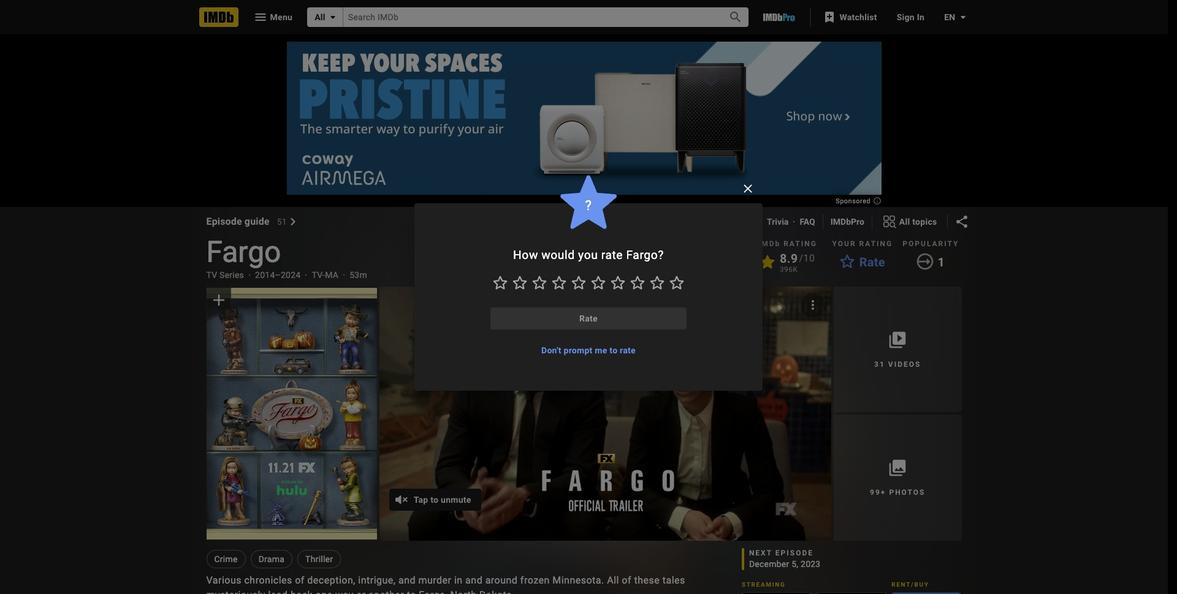 Task type: describe. For each thing, give the bounding box(es) containing it.
2 of from the left
[[622, 575, 632, 587]]

5,
[[792, 560, 798, 569]]

53m
[[350, 270, 367, 280]]

rate inside button
[[620, 346, 636, 355]]

tv series
[[206, 270, 244, 280]]

imdb
[[758, 240, 781, 248]]

51 button
[[206, 211, 297, 233]]

2 and from the left
[[465, 575, 483, 587]]

another
[[369, 590, 404, 595]]

dakota.
[[479, 590, 515, 595]]

rent/buy
[[892, 582, 929, 588]]

tv
[[206, 270, 217, 280]]

arrow drop down image
[[325, 10, 340, 25]]

imdbpro button
[[831, 216, 864, 228]]

tap to unmute group
[[379, 287, 831, 541]]

minnesota.
[[553, 575, 604, 587]]

rate 6 image
[[589, 273, 608, 293]]

2023
[[801, 560, 821, 569]]

fargo?
[[626, 248, 664, 263]]

tap
[[414, 495, 428, 505]]

2 group from the left
[[817, 593, 887, 595]]

close prompt image
[[741, 182, 755, 196]]

chronicles
[[244, 575, 292, 587]]

mysteriously
[[206, 590, 265, 595]]

51
[[277, 217, 287, 227]]

tv-ma button
[[312, 269, 339, 281]]

group for streaming
[[742, 593, 812, 595]]

trivia
[[767, 217, 789, 227]]

submit search image
[[728, 10, 743, 25]]

2014–2024
[[255, 270, 301, 280]]

faq button
[[800, 216, 815, 228]]

ma
[[325, 270, 339, 280]]

tv-ma
[[312, 270, 339, 280]]

0 vertical spatial rate
[[601, 248, 623, 263]]

or
[[356, 590, 366, 595]]

rate 3 image
[[530, 273, 549, 293]]

rating for your rating
[[859, 240, 893, 248]]

one
[[316, 590, 333, 595]]

trivia button
[[767, 216, 789, 228]]

murder
[[418, 575, 452, 587]]

all inside various chronicles of deception, intrigue, and murder in and around frozen minnesota. all of these tales mysteriously lead back one way or another to fargo, north dakota.
[[607, 575, 619, 587]]

rating for imdb rating
[[784, 240, 817, 248]]

series
[[220, 270, 244, 280]]

various chronicles of deception, intrigue, and murder in and around frozen minnesota. all of these tales mysteriously lead back one way or another to fargo, north dakota.
[[206, 575, 685, 595]]

fargo,
[[419, 590, 448, 595]]

1 of from the left
[[295, 575, 305, 587]]

various
[[206, 575, 242, 587]]

?
[[585, 198, 592, 213]]



Task type: vqa. For each thing, say whether or not it's contained in the screenshot.
intrigue,
yes



Task type: locate. For each thing, give the bounding box(es) containing it.
tales
[[663, 575, 685, 587]]

tv-
[[312, 270, 325, 280]]

unmute
[[441, 495, 471, 505]]

3 group from the left
[[892, 593, 962, 595]]

of left these
[[622, 575, 632, 587]]

group
[[742, 593, 812, 595], [817, 593, 887, 595], [892, 593, 962, 595]]

intrigue,
[[358, 575, 396, 587]]

you
[[578, 248, 598, 263]]

group for rent/buy
[[892, 593, 962, 595]]

all
[[315, 12, 325, 22], [607, 575, 619, 587]]

volume off image
[[394, 493, 409, 507]]

2 vertical spatial to
[[407, 590, 416, 595]]

and up the north
[[465, 575, 483, 587]]

and up another
[[398, 575, 416, 587]]

0 horizontal spatial group
[[742, 593, 812, 595]]

to inside ? dialog
[[610, 346, 618, 355]]

to left fargo,
[[407, 590, 416, 595]]

rating
[[784, 240, 817, 248], [859, 240, 893, 248]]

deception,
[[307, 575, 356, 587]]

All search field
[[307, 7, 749, 27]]

to right tap
[[431, 495, 439, 505]]

to right me
[[610, 346, 618, 355]]

rate 10 image
[[667, 273, 687, 293]]

rating down the faq
[[784, 240, 817, 248]]

all button
[[307, 7, 343, 27]]

group down 2023
[[817, 593, 887, 595]]

to inside various chronicles of deception, intrigue, and murder in and around frozen minnesota. all of these tales mysteriously lead back one way or another to fargo, north dakota.
[[407, 590, 416, 595]]

2 horizontal spatial to
[[610, 346, 618, 355]]

episode
[[775, 549, 814, 558]]

? dialog
[[0, 0, 1177, 595]]

lead
[[268, 590, 288, 595]]

to
[[610, 346, 618, 355], [431, 495, 439, 505], [407, 590, 416, 595]]

1 rating from the left
[[784, 240, 817, 248]]

of up back
[[295, 575, 305, 587]]

rate 9 image
[[647, 273, 667, 293]]

0 vertical spatial all
[[315, 12, 325, 22]]

don't prompt me to rate button
[[490, 340, 687, 362]]

tap to unmute
[[414, 495, 471, 505]]

0 horizontal spatial rating
[[784, 240, 817, 248]]

1 vertical spatial rate
[[620, 346, 636, 355]]

1 horizontal spatial to
[[431, 495, 439, 505]]

rate 8 image
[[628, 273, 647, 293]]

rate 5 image
[[569, 273, 589, 293]]

your rating
[[832, 240, 893, 248]]

1 horizontal spatial rating
[[859, 240, 893, 248]]

tap to unmute button
[[389, 489, 481, 512]]

2 rating from the left
[[859, 240, 893, 248]]

your
[[832, 240, 856, 248]]

streaming
[[742, 582, 786, 588]]

me
[[595, 346, 607, 355]]

in
[[454, 575, 463, 587]]

rate right me
[[620, 346, 636, 355]]

don't prompt me to rate
[[541, 346, 636, 355]]

1 vertical spatial all
[[607, 575, 619, 587]]

group down streaming
[[742, 593, 812, 595]]

0 horizontal spatial and
[[398, 575, 416, 587]]

0 horizontal spatial to
[[407, 590, 416, 595]]

prompt
[[564, 346, 593, 355]]

2 horizontal spatial group
[[892, 593, 962, 595]]

way
[[335, 590, 354, 595]]

watch official trailer - season 5 element
[[379, 287, 831, 541]]

rate 4 image
[[549, 273, 569, 293]]

december
[[749, 560, 789, 569]]

don't
[[541, 346, 561, 355]]

group down rent/buy
[[892, 593, 962, 595]]

back
[[291, 590, 313, 595]]

imdb rating
[[758, 240, 817, 248]]

these
[[634, 575, 660, 587]]

and
[[398, 575, 416, 587], [465, 575, 483, 587]]

north
[[450, 590, 477, 595]]

0 vertical spatial to
[[610, 346, 618, 355]]

0 horizontal spatial all
[[315, 12, 325, 22]]

next
[[749, 549, 772, 558]]

2014–2024 button
[[255, 269, 301, 281]]

rating right your at the right
[[859, 240, 893, 248]]

around
[[485, 575, 518, 587]]

1 vertical spatial to
[[431, 495, 439, 505]]

rate 7 image
[[608, 273, 628, 293]]

fargo
[[206, 235, 281, 270]]

faq
[[800, 217, 815, 227]]

1 horizontal spatial group
[[817, 593, 887, 595]]

rate 1 image
[[490, 273, 510, 293]]

rate right you
[[601, 248, 623, 263]]

1 horizontal spatial and
[[465, 575, 483, 587]]

next episode december 5, 2023
[[749, 549, 821, 569]]

frozen
[[520, 575, 550, 587]]

how
[[513, 248, 538, 263]]

rate
[[601, 248, 623, 263], [620, 346, 636, 355]]

1 horizontal spatial of
[[622, 575, 632, 587]]

would
[[542, 248, 575, 263]]

0 horizontal spatial of
[[295, 575, 305, 587]]

popularity
[[903, 240, 959, 248]]

imdbpro
[[831, 217, 864, 227]]

how would you rate fargo?
[[513, 248, 664, 263]]

1 group from the left
[[742, 593, 812, 595]]

1 and from the left
[[398, 575, 416, 587]]

to inside group
[[431, 495, 439, 505]]

all inside button
[[315, 12, 325, 22]]

of
[[295, 575, 305, 587], [622, 575, 632, 587]]

1 horizontal spatial all
[[607, 575, 619, 587]]

rate 2 image
[[510, 273, 530, 293]]



